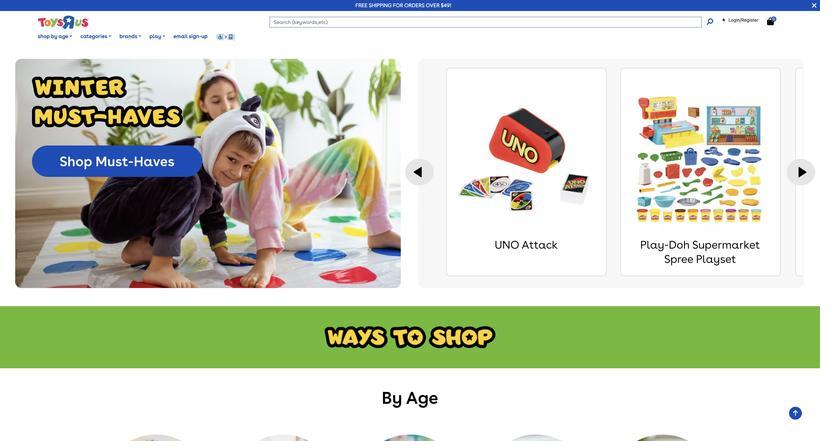 Task type: vqa. For each thing, say whether or not it's contained in the screenshot.
play Dropdown Button
yes



Task type: locate. For each thing, give the bounding box(es) containing it.
over
[[426, 2, 440, 8]]

shop by age button
[[34, 29, 76, 45]]

play
[[150, 33, 161, 39]]

brands
[[119, 33, 137, 39]]

free shipping for orders over $49! link
[[356, 2, 452, 8]]

haves
[[134, 153, 175, 169]]

free
[[356, 2, 368, 8]]

free shipping for orders over $49!
[[356, 2, 452, 8]]

menu bar
[[34, 25, 820, 48]]

categories button
[[76, 29, 115, 45]]

email sign-up link
[[169, 29, 212, 45]]

None search field
[[270, 17, 713, 27]]

toys r us image
[[38, 15, 89, 30]]

login/register
[[729, 17, 759, 23]]

sign-
[[189, 33, 201, 39]]

0 link
[[767, 16, 781, 26]]

go to next image
[[787, 159, 816, 185]]

age
[[59, 33, 68, 39]]

brands button
[[115, 29, 145, 45]]

this icon serves as a link to download the essential accessibility assistive technology app for individuals with physical disabilities. it is featured as part of our commitment to diversity and inclusion. image
[[216, 33, 235, 40]]



Task type: describe. For each thing, give the bounding box(es) containing it.
twister hero image desktop image
[[15, 59, 401, 288]]

play button
[[145, 29, 169, 45]]

email sign-up
[[173, 33, 208, 39]]

go to previous image
[[405, 159, 434, 185]]

shop by age
[[38, 33, 68, 39]]

shop
[[60, 153, 92, 169]]

winter must haves image
[[32, 76, 183, 127]]

shopping bag image
[[767, 17, 774, 25]]

must-
[[96, 153, 134, 169]]

for
[[393, 2, 403, 8]]

0
[[773, 16, 775, 21]]

orders
[[404, 2, 425, 8]]

login/register button
[[722, 17, 759, 23]]

close button image
[[812, 2, 817, 9]]

shipping
[[369, 2, 392, 8]]

by
[[51, 33, 57, 39]]

ways to shop image
[[0, 306, 820, 368]]

menu bar containing shop by age
[[34, 25, 820, 48]]

Enter Keyword or Item No. search field
[[270, 17, 702, 27]]

categories
[[80, 33, 107, 39]]

$49!
[[441, 2, 452, 8]]

shop must-haves
[[60, 153, 175, 169]]

email
[[173, 33, 188, 39]]

up
[[201, 33, 208, 39]]

shop
[[38, 33, 50, 39]]



